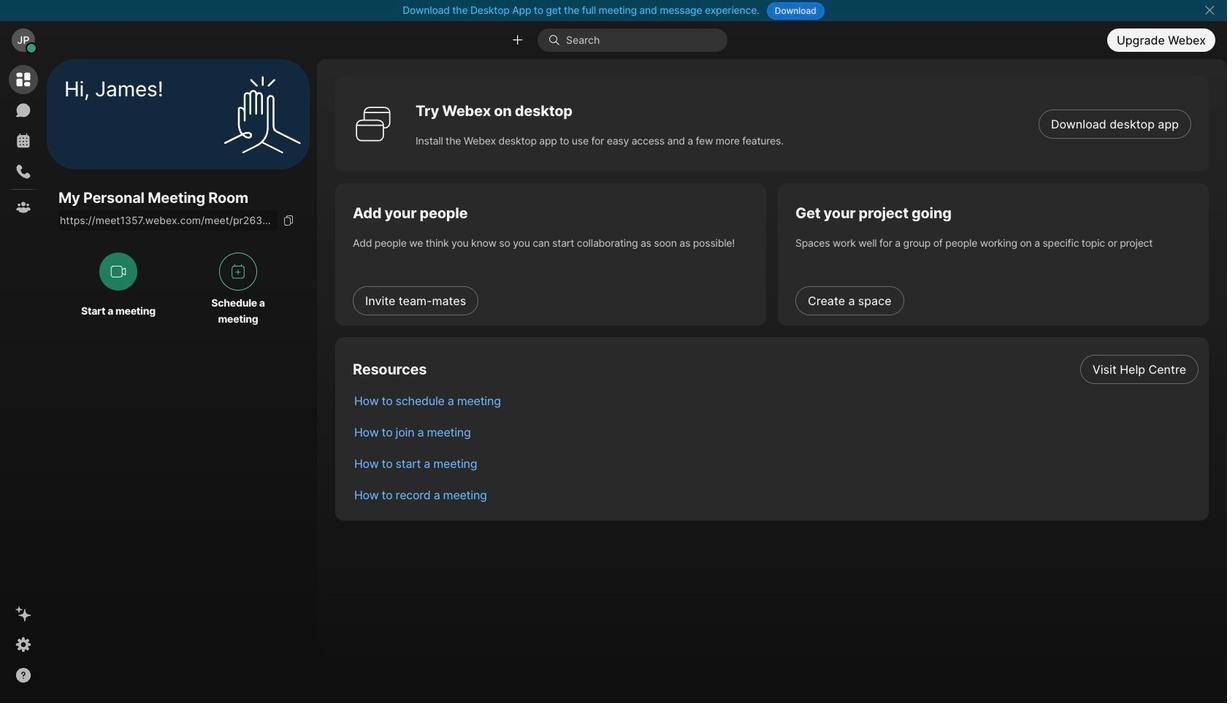 Task type: vqa. For each thing, say whether or not it's contained in the screenshot.
Welcome Space list item
no



Task type: describe. For each thing, give the bounding box(es) containing it.
2 list item from the top
[[343, 385, 1209, 416]]

two hands high-fiving image
[[218, 71, 306, 158]]

5 list item from the top
[[343, 479, 1209, 511]]

4 list item from the top
[[343, 448, 1209, 479]]

webex tab list
[[9, 65, 38, 222]]



Task type: locate. For each thing, give the bounding box(es) containing it.
None text field
[[58, 211, 278, 231]]

3 list item from the top
[[343, 416, 1209, 448]]

list item
[[343, 354, 1209, 385], [343, 385, 1209, 416], [343, 416, 1209, 448], [343, 448, 1209, 479], [343, 479, 1209, 511]]

navigation
[[0, 59, 47, 704]]

1 list item from the top
[[343, 354, 1209, 385]]

cancel_16 image
[[1204, 4, 1216, 16]]



